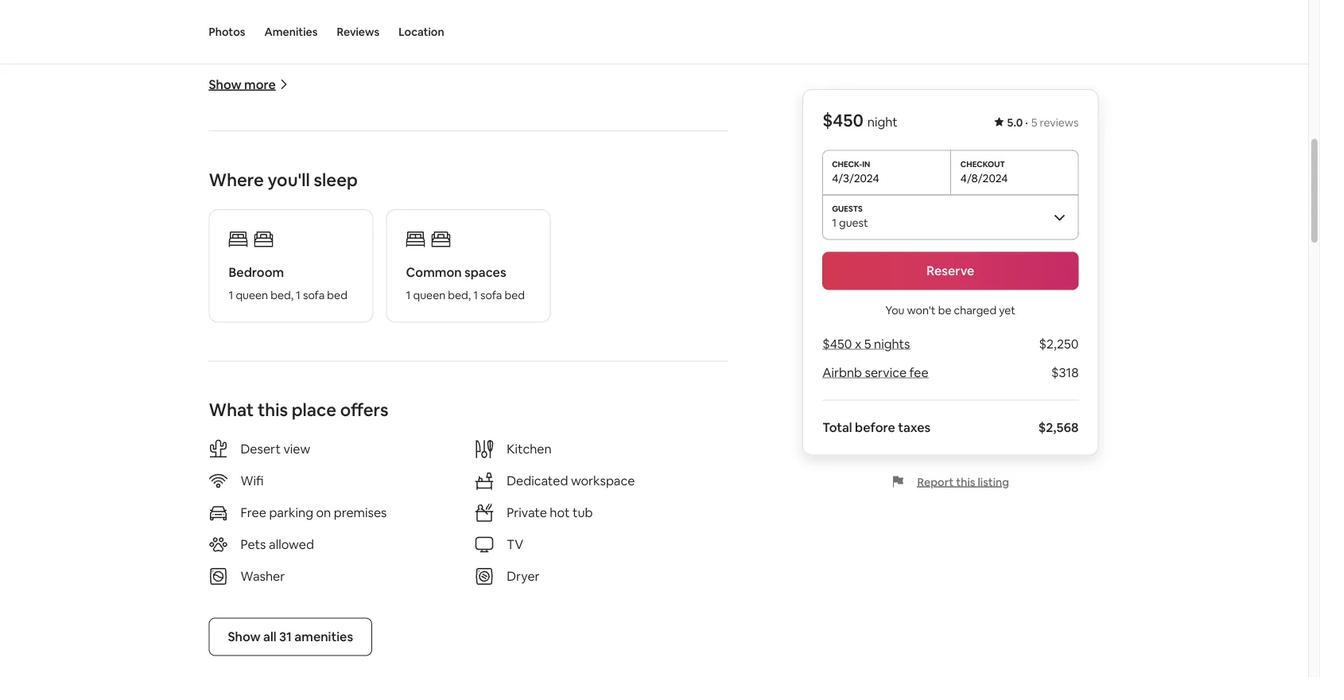 Task type: locate. For each thing, give the bounding box(es) containing it.
0 vertical spatial $450
[[823, 109, 864, 132]]

bed, inside bedroom 1 queen bed, 1 sofa bed
[[271, 288, 294, 302]]

airbnb service fee button
[[823, 364, 929, 381]]

1 guest
[[832, 215, 869, 230]]

2 bed from the left
[[505, 288, 525, 302]]

total before taxes
[[823, 419, 931, 436]]

sofa
[[303, 288, 325, 302], [481, 288, 502, 302]]

location
[[399, 25, 444, 39]]

0 horizontal spatial 5
[[865, 336, 872, 352]]

common
[[406, 264, 462, 281]]

bedroom 1 queen bed, 1 sofa bed
[[229, 264, 348, 302]]

0 horizontal spatial this
[[258, 399, 288, 421]]

bed, down the common
[[448, 288, 471, 302]]

queen
[[236, 288, 268, 302], [413, 288, 446, 302]]

$450 night
[[823, 109, 898, 132]]

you won't be charged yet
[[886, 303, 1016, 317]]

0 vertical spatial 5
[[1032, 115, 1038, 130]]

1 horizontal spatial this
[[956, 475, 976, 489]]

1 horizontal spatial bed
[[505, 288, 525, 302]]

$2,250
[[1039, 336, 1079, 352]]

1 horizontal spatial bed,
[[448, 288, 471, 302]]

0 horizontal spatial queen
[[236, 288, 268, 302]]

workspace
[[571, 473, 635, 489]]

listing
[[978, 475, 1010, 489]]

$450 x 5 nights button
[[823, 336, 910, 352]]

show left more
[[209, 76, 242, 92]]

$450 for $450 night
[[823, 109, 864, 132]]

report this listing button
[[892, 475, 1010, 489]]

31
[[279, 629, 292, 645]]

1
[[832, 215, 837, 230], [229, 288, 233, 302], [296, 288, 301, 302], [406, 288, 411, 302], [473, 288, 478, 302]]

1 horizontal spatial sofa
[[481, 288, 502, 302]]

queen down the common
[[413, 288, 446, 302]]

this
[[258, 399, 288, 421], [956, 475, 976, 489]]

show all 31 amenities
[[228, 629, 353, 645]]

$450
[[823, 109, 864, 132], [823, 336, 852, 352]]

yet
[[999, 303, 1016, 317]]

queen down bedroom
[[236, 288, 268, 302]]

common spaces 1 queen bed, 1 sofa bed
[[406, 264, 525, 302]]

1 $450 from the top
[[823, 109, 864, 132]]

5 right x
[[865, 336, 872, 352]]

2 bed, from the left
[[448, 288, 471, 302]]

view
[[284, 441, 311, 457]]

show all 31 amenities button
[[209, 618, 372, 656]]

$450 left x
[[823, 336, 852, 352]]

queen inside "common spaces 1 queen bed, 1 sofa bed"
[[413, 288, 446, 302]]

1 bed, from the left
[[271, 288, 294, 302]]

photos button
[[209, 0, 245, 64]]

0 horizontal spatial sofa
[[303, 288, 325, 302]]

0 horizontal spatial bed
[[327, 288, 348, 302]]

amenities
[[264, 25, 318, 39]]

bed inside "common spaces 1 queen bed, 1 sofa bed"
[[505, 288, 525, 302]]

0 vertical spatial this
[[258, 399, 288, 421]]

1 queen from the left
[[236, 288, 268, 302]]

show for show all 31 amenities
[[228, 629, 261, 645]]

$318
[[1052, 364, 1079, 381]]

$450 left night
[[823, 109, 864, 132]]

0 vertical spatial show
[[209, 76, 242, 92]]

place
[[292, 399, 337, 421]]

1 bed from the left
[[327, 288, 348, 302]]

5.0 · 5 reviews
[[1008, 115, 1079, 130]]

1 horizontal spatial queen
[[413, 288, 446, 302]]

4/3/2024
[[832, 171, 880, 185]]

this up desert view
[[258, 399, 288, 421]]

bed,
[[271, 288, 294, 302], [448, 288, 471, 302]]

charged
[[954, 303, 997, 317]]

free parking on premises
[[241, 504, 387, 521]]

show left all
[[228, 629, 261, 645]]

wifi
[[241, 473, 264, 489]]

airbnb service fee
[[823, 364, 929, 381]]

desert
[[241, 441, 281, 457]]

bed, down bedroom
[[271, 288, 294, 302]]

$450 x 5 nights
[[823, 336, 910, 352]]

show inside button
[[228, 629, 261, 645]]

tub
[[573, 504, 593, 521]]

bedroom
[[229, 264, 284, 281]]

service
[[865, 364, 907, 381]]

2 queen from the left
[[413, 288, 446, 302]]

show
[[209, 76, 242, 92], [228, 629, 261, 645]]

on
[[316, 504, 331, 521]]

this left the listing
[[956, 475, 976, 489]]

1 horizontal spatial 5
[[1032, 115, 1038, 130]]

1 vertical spatial show
[[228, 629, 261, 645]]

1 vertical spatial $450
[[823, 336, 852, 352]]

5
[[1032, 115, 1038, 130], [865, 336, 872, 352]]

1 vertical spatial this
[[956, 475, 976, 489]]

5 right ·
[[1032, 115, 1038, 130]]

1 vertical spatial 5
[[865, 336, 872, 352]]

bed
[[327, 288, 348, 302], [505, 288, 525, 302]]

0 horizontal spatial bed,
[[271, 288, 294, 302]]

spaces
[[465, 264, 506, 281]]

washer
[[241, 568, 285, 584]]

1 sofa from the left
[[303, 288, 325, 302]]

$450 for $450 x 5 nights
[[823, 336, 852, 352]]

2 $450 from the top
[[823, 336, 852, 352]]

2 sofa from the left
[[481, 288, 502, 302]]



Task type: describe. For each thing, give the bounding box(es) containing it.
amenities button
[[264, 0, 318, 64]]

x
[[855, 336, 862, 352]]

before
[[855, 419, 896, 436]]

this for report
[[956, 475, 976, 489]]

sleep
[[314, 168, 358, 191]]

pets allowed
[[241, 536, 314, 553]]

tv
[[507, 536, 524, 553]]

sofa inside bedroom 1 queen bed, 1 sofa bed
[[303, 288, 325, 302]]

what this place offers
[[209, 399, 389, 421]]

queen inside bedroom 1 queen bed, 1 sofa bed
[[236, 288, 268, 302]]

bed, inside "common spaces 1 queen bed, 1 sofa bed"
[[448, 288, 471, 302]]

premises
[[334, 504, 387, 521]]

parking
[[269, 504, 313, 521]]

5 for reviews
[[1032, 115, 1038, 130]]

show for show more
[[209, 76, 242, 92]]

reviews button
[[337, 0, 380, 64]]

fee
[[910, 364, 929, 381]]

what
[[209, 399, 254, 421]]

5 for nights
[[865, 336, 872, 352]]

pets
[[241, 536, 266, 553]]

where
[[209, 168, 264, 191]]

1 inside popup button
[[832, 215, 837, 230]]

dedicated workspace
[[507, 473, 635, 489]]

reserve
[[927, 263, 975, 279]]

won't
[[907, 303, 936, 317]]

report
[[918, 475, 954, 489]]

·
[[1026, 115, 1028, 130]]

reviews
[[337, 25, 380, 39]]

total
[[823, 419, 853, 436]]

reserve button
[[823, 252, 1079, 290]]

more
[[244, 76, 276, 92]]

desert view
[[241, 441, 311, 457]]

$2,568
[[1039, 419, 1079, 436]]

dedicated
[[507, 473, 568, 489]]

4/8/2024
[[961, 171, 1008, 185]]

all
[[263, 629, 277, 645]]

1 guest button
[[823, 195, 1079, 239]]

location button
[[399, 0, 444, 64]]

report this listing
[[918, 475, 1010, 489]]

guest
[[839, 215, 869, 230]]

offers
[[340, 399, 389, 421]]

hot
[[550, 504, 570, 521]]

private
[[507, 504, 547, 521]]

private hot tub
[[507, 504, 593, 521]]

reviews
[[1040, 115, 1079, 130]]

be
[[938, 303, 952, 317]]

sofa inside "common spaces 1 queen bed, 1 sofa bed"
[[481, 288, 502, 302]]

where you'll sleep
[[209, 168, 358, 191]]

bed inside bedroom 1 queen bed, 1 sofa bed
[[327, 288, 348, 302]]

free
[[241, 504, 266, 521]]

this for what
[[258, 399, 288, 421]]

airbnb
[[823, 364, 862, 381]]

allowed
[[269, 536, 314, 553]]

amenities
[[295, 629, 353, 645]]

show more
[[209, 76, 276, 92]]

you'll
[[268, 168, 310, 191]]

photos
[[209, 25, 245, 39]]

night
[[868, 114, 898, 130]]

you
[[886, 303, 905, 317]]

taxes
[[898, 419, 931, 436]]

5.0
[[1008, 115, 1023, 130]]

dryer
[[507, 568, 540, 584]]

show more button
[[209, 76, 289, 92]]

nights
[[874, 336, 910, 352]]

kitchen
[[507, 441, 552, 457]]



Task type: vqa. For each thing, say whether or not it's contained in the screenshot.
the Air conditioning
no



